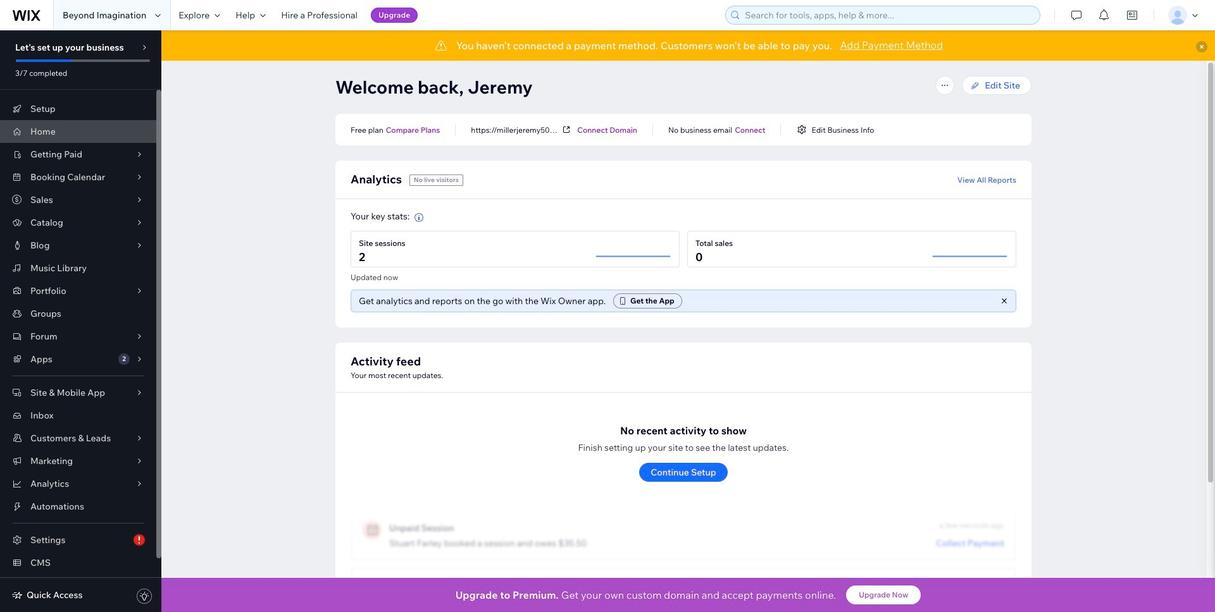 Task type: vqa. For each thing, say whether or not it's contained in the screenshot.
the Search for tools, apps, help & more... field
yes



Task type: locate. For each thing, give the bounding box(es) containing it.
sidebar element
[[0, 30, 161, 613]]

alert
[[161, 30, 1216, 61]]

Search for tools, apps, help & more... field
[[742, 6, 1037, 24]]



